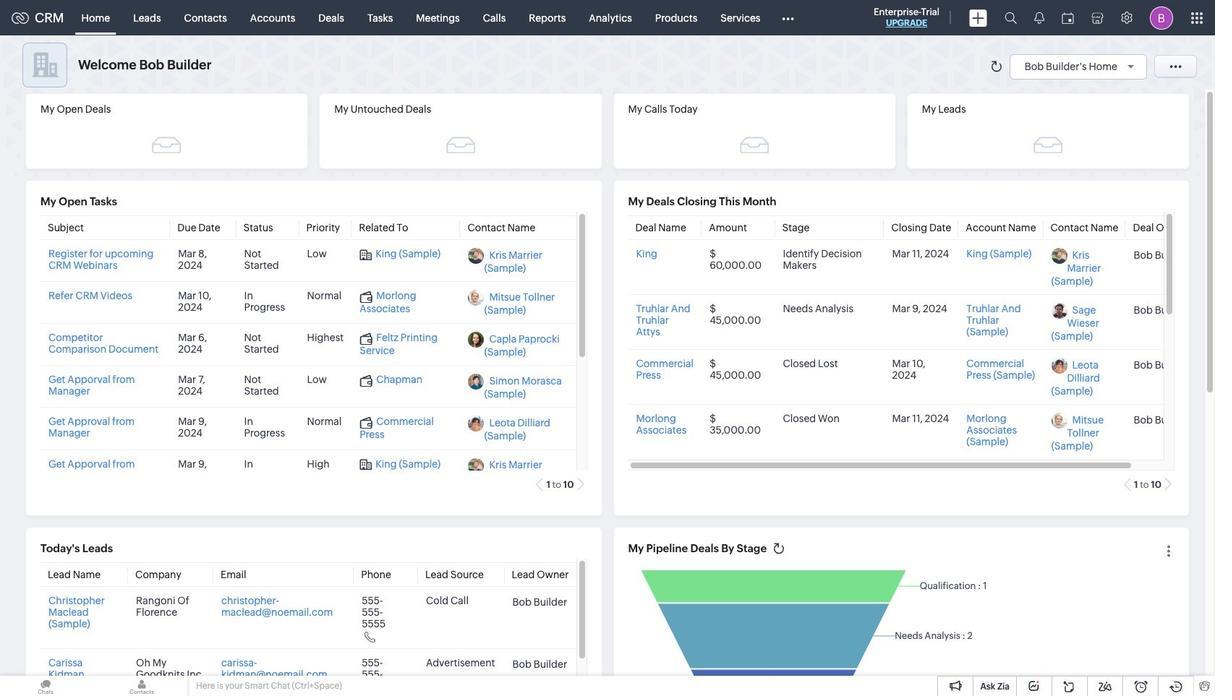Task type: describe. For each thing, give the bounding box(es) containing it.
logo image
[[12, 12, 29, 24]]

search image
[[1005, 12, 1018, 24]]

calendar image
[[1062, 12, 1075, 24]]

chats image
[[0, 677, 91, 697]]

signals image
[[1035, 12, 1045, 24]]

profile image
[[1151, 6, 1174, 29]]



Task type: locate. For each thing, give the bounding box(es) containing it.
Other Modules field
[[773, 6, 804, 29]]

search element
[[997, 0, 1026, 35]]

create menu image
[[970, 9, 988, 26]]

signals element
[[1026, 0, 1054, 35]]

create menu element
[[961, 0, 997, 35]]

profile element
[[1142, 0, 1183, 35]]

contacts image
[[96, 677, 187, 697]]



Task type: vqa. For each thing, say whether or not it's contained in the screenshot.
Deals
no



